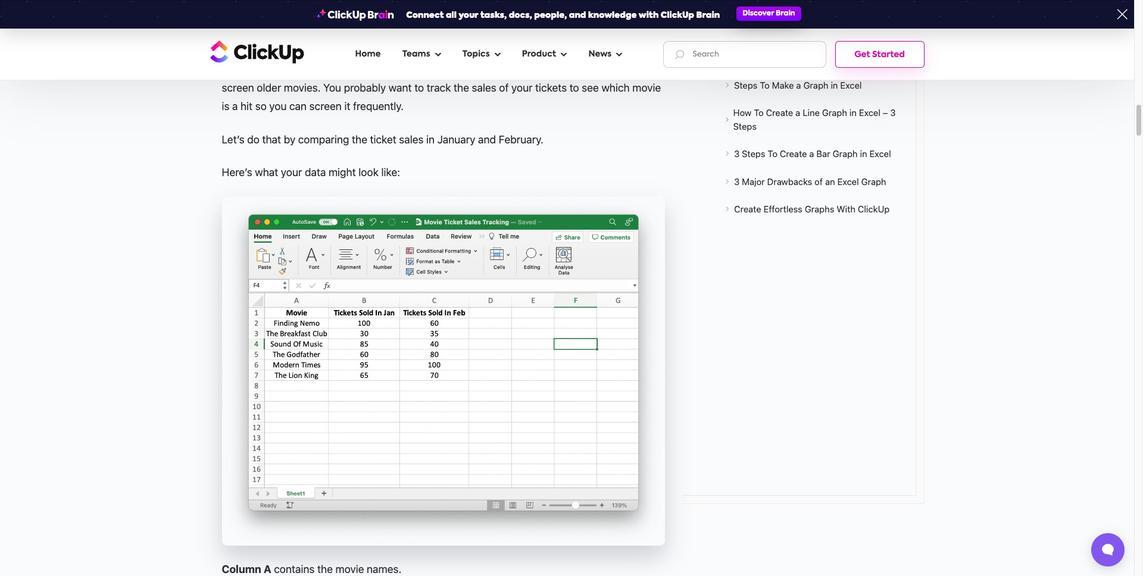 Task type: describe. For each thing, give the bounding box(es) containing it.
0 vertical spatial data
[[319, 29, 340, 42]]

0 vertical spatial steps
[[734, 80, 758, 90]]

charts
[[817, 52, 845, 63]]

of down bar
[[815, 176, 823, 187]]

1 vertical spatial the
[[352, 133, 367, 146]]

import
[[265, 29, 296, 42]]

started
[[873, 50, 905, 59]]

or
[[544, 29, 554, 42]]

graph inside 3 major drawbacks of an excel graph link
[[862, 176, 887, 187]]

contains
[[274, 563, 315, 576]]

are
[[759, 52, 773, 63]]

a
[[264, 563, 271, 576]]

february.
[[499, 133, 544, 146]]

here's
[[222, 166, 252, 179]]

town,
[[561, 63, 587, 75]]

in inside what are graphs & charts in excel? link
[[848, 52, 855, 63]]

and right january
[[478, 133, 496, 146]]

bar
[[817, 148, 831, 159]]

table
[[725, 20, 748, 29]]

what
[[255, 166, 278, 179]]

0 vertical spatial clickup
[[661, 11, 695, 20]]

names.
[[367, 563, 402, 576]]

home link
[[345, 39, 392, 70]]

let's do that by comparing the ticket sales in january and february.
[[222, 133, 544, 146]]

your for connect all your tasks, docs, people, and knowledge with clickup brain
[[459, 11, 478, 20]]

home
[[355, 50, 381, 58]]

of down theater
[[499, 81, 509, 94]]

get started
[[855, 50, 905, 59]]

discover brain
[[743, 10, 796, 17]]

get started button
[[835, 41, 925, 68]]

a inside the how to create a line graph in excel – 3 steps
[[796, 107, 801, 118]]

create effortless graphs with clickup link
[[717, 195, 904, 223]]

you may import this data from different software, insert it manually, or copy and paste it.
[[222, 29, 641, 42]]

and inside for our example, let's say you're an owner of a movie theater in a small town, and you often screen older movies. you probably want to track the sales of your tickets to see which movie is a hit so you can screen it frequently.
[[589, 63, 607, 75]]

hit
[[241, 100, 253, 113]]

comparing
[[298, 133, 349, 146]]

create inside 3 steps to create a bar graph in excel link
[[780, 148, 807, 159]]

which
[[602, 81, 630, 94]]

topics link
[[452, 39, 511, 70]]

that
[[262, 133, 281, 146]]

what
[[734, 52, 757, 63]]

ticket
[[370, 133, 397, 146]]

steps to make a graph in excel link
[[717, 71, 904, 99]]

excel up with
[[838, 176, 859, 187]]

1 to from the left
[[415, 81, 424, 94]]

all
[[446, 11, 457, 20]]

product link
[[511, 39, 578, 70]]

movies.
[[284, 81, 321, 94]]

list containing home
[[345, 34, 633, 74]]

1 horizontal spatial you
[[610, 63, 627, 75]]

in inside for our example, let's say you're an owner of a movie theater in a small town, and you often screen older movies. you probably want to track the sales of your tickets to see which movie is a hit so you can screen it frequently.
[[514, 63, 522, 75]]

major
[[742, 176, 765, 187]]

from
[[343, 29, 365, 42]]

can
[[289, 100, 307, 113]]

spreadsheet in excel image
[[222, 196, 665, 546]]

news link
[[578, 39, 633, 70]]

3 steps to create a bar graph in excel link
[[717, 140, 904, 168]]

example,
[[259, 63, 302, 75]]

3 inside the how to create a line graph in excel – 3 steps
[[891, 107, 896, 118]]

might
[[329, 166, 356, 179]]

small
[[533, 63, 558, 75]]

teams
[[402, 50, 431, 58]]

0 vertical spatial you
[[222, 29, 240, 42]]

older
[[257, 81, 281, 94]]

0 horizontal spatial the
[[317, 563, 333, 576]]

what are graphs & charts in excel?
[[734, 52, 885, 63]]

line
[[803, 107, 820, 118]]

with
[[837, 204, 856, 214]]

connect all your tasks, docs, people, and knowledge with clickup brain
[[406, 11, 720, 20]]

tasks,
[[480, 11, 507, 20]]

1 horizontal spatial movie
[[445, 63, 474, 75]]

manually,
[[497, 29, 541, 42]]

–
[[883, 107, 888, 118]]

the inside for our example, let's say you're an owner of a movie theater in a small town, and you often screen older movies. you probably want to track the sales of your tickets to see which movie is a hit so you can screen it frequently.
[[454, 81, 469, 94]]

0 horizontal spatial screen
[[222, 81, 254, 94]]

with
[[639, 11, 659, 20]]

teams link
[[392, 39, 452, 70]]

a up track
[[437, 63, 443, 75]]

january
[[438, 133, 476, 146]]

in left january
[[427, 133, 435, 146]]

see
[[582, 81, 599, 94]]

look
[[359, 166, 379, 179]]

let's
[[304, 63, 324, 75]]

knowledge
[[588, 11, 637, 20]]

drawbacks
[[768, 176, 813, 187]]

table of contents
[[725, 20, 802, 29]]

3 major drawbacks of an excel graph
[[734, 176, 887, 187]]

of down discover
[[750, 20, 759, 29]]

steps to make a graph in excel
[[734, 80, 862, 90]]

in inside steps to make a graph in excel link
[[831, 80, 838, 90]]

and up copy at top
[[569, 11, 586, 20]]

copy
[[557, 29, 580, 42]]

excel down –
[[870, 148, 891, 159]]

graphs for with
[[805, 204, 835, 214]]

topics
[[463, 50, 490, 58]]

3 for 3 steps to create a bar graph in excel
[[734, 148, 740, 159]]

often
[[630, 63, 655, 75]]

you inside for our example, let's say you're an owner of a movie theater in a small town, and you often screen older movies. you probably want to track the sales of your tickets to see which movie is a hit so you can screen it frequently.
[[323, 81, 341, 94]]



Task type: locate. For each thing, give the bounding box(es) containing it.
in inside the how to create a line graph in excel – 3 steps
[[850, 107, 857, 118]]

3 major drawbacks of an excel graph link
[[717, 168, 904, 195]]

paste
[[603, 29, 630, 42]]

an inside for our example, let's say you're an owner of a movie theater in a small town, and you often screen older movies. you probably want to track the sales of your tickets to see which movie is a hit so you can screen it frequently.
[[378, 63, 390, 75]]

create
[[766, 107, 794, 118], [780, 148, 807, 159], [734, 204, 762, 214]]

graph inside 3 steps to create a bar graph in excel link
[[833, 148, 858, 159]]

1 vertical spatial create
[[780, 148, 807, 159]]

1 horizontal spatial your
[[459, 11, 478, 20]]

you're
[[346, 63, 375, 75]]

excel
[[841, 80, 862, 90], [859, 107, 881, 118], [870, 148, 891, 159], [838, 176, 859, 187]]

0 vertical spatial an
[[378, 63, 390, 75]]

excel down get
[[841, 80, 862, 90]]

for our example, let's say you're an owner of a movie theater in a small town, and you often screen older movies. you probably want to track the sales of your tickets to see which movie is a hit so you can screen it frequently.
[[222, 63, 661, 113]]

it down probably
[[345, 100, 350, 113]]

0 horizontal spatial an
[[378, 63, 390, 75]]

steps up major
[[742, 148, 766, 159]]

create effortless graphs with clickup
[[734, 204, 890, 214]]

1 vertical spatial sales
[[399, 133, 424, 146]]

1 vertical spatial steps
[[734, 121, 757, 131]]

to for how
[[754, 107, 764, 118]]

data left might
[[305, 166, 326, 179]]

0 vertical spatial screen
[[222, 81, 254, 94]]

you down say
[[323, 81, 341, 94]]

this
[[299, 29, 316, 42]]

brain
[[776, 10, 796, 17], [697, 11, 720, 20]]

and down news
[[589, 63, 607, 75]]

0 vertical spatial graphs
[[775, 52, 806, 63]]

steps down what at top
[[734, 80, 758, 90]]

3 for 3 major drawbacks of an excel graph
[[734, 176, 740, 187]]

make
[[772, 80, 794, 90]]

2 horizontal spatial the
[[454, 81, 469, 94]]

of down teams
[[425, 63, 434, 75]]

1 vertical spatial screen
[[309, 100, 342, 113]]

in right bar
[[860, 148, 868, 159]]

1 vertical spatial you
[[323, 81, 341, 94]]

sales inside for our example, let's say you're an owner of a movie theater in a small town, and you often screen older movies. you probably want to track the sales of your tickets to see which movie is a hit so you can screen it frequently.
[[472, 81, 497, 94]]

the right track
[[454, 81, 469, 94]]

list
[[345, 34, 633, 74]]

Search text field
[[664, 41, 826, 68]]

3 left major
[[734, 176, 740, 187]]

0 horizontal spatial it
[[345, 100, 350, 113]]

steps
[[734, 80, 758, 90], [734, 121, 757, 131], [742, 148, 766, 159]]

a left bar
[[810, 148, 815, 159]]

a right make
[[797, 80, 801, 90]]

1 vertical spatial an
[[826, 176, 835, 187]]

the left ticket
[[352, 133, 367, 146]]

1 horizontal spatial an
[[826, 176, 835, 187]]

data right the this
[[319, 29, 340, 42]]

0 horizontal spatial to
[[415, 81, 424, 94]]

graphs
[[775, 52, 806, 63], [805, 204, 835, 214]]

1 horizontal spatial sales
[[472, 81, 497, 94]]

3 inside 3 steps to create a bar graph in excel link
[[734, 148, 740, 159]]

in right theater
[[514, 63, 522, 75]]

it right insert
[[488, 29, 494, 42]]

data
[[319, 29, 340, 42], [305, 166, 326, 179]]

movie down topics
[[445, 63, 474, 75]]

0 vertical spatial it
[[488, 29, 494, 42]]

movie down often
[[633, 81, 661, 94]]

3 down how
[[734, 148, 740, 159]]

your for here's what your data might look like:
[[281, 166, 302, 179]]

connect
[[406, 11, 444, 20]]

probably
[[344, 81, 386, 94]]

1 vertical spatial 3
[[734, 148, 740, 159]]

0 horizontal spatial sales
[[399, 133, 424, 146]]

your right what
[[281, 166, 302, 179]]

column
[[222, 563, 261, 576]]

news
[[589, 50, 612, 58]]

frequently.
[[353, 100, 404, 113]]

do
[[247, 133, 260, 146]]

you up which
[[610, 63, 627, 75]]

graph inside steps to make a graph in excel link
[[804, 80, 829, 90]]

1 vertical spatial clickup
[[858, 204, 890, 214]]

1 horizontal spatial brain
[[776, 10, 796, 17]]

what are graphs & charts in excel? link
[[717, 43, 904, 71]]

like:
[[381, 166, 400, 179]]

column a contains the movie names.
[[222, 563, 402, 576]]

1 vertical spatial to
[[754, 107, 764, 118]]

steps down how
[[734, 121, 757, 131]]

0 vertical spatial 3
[[891, 107, 896, 118]]

0 vertical spatial you
[[610, 63, 627, 75]]

docs,
[[509, 11, 532, 20]]

graph
[[804, 80, 829, 90], [822, 107, 848, 118], [833, 148, 858, 159], [862, 176, 887, 187]]

0 horizontal spatial brain
[[697, 11, 720, 20]]

to
[[760, 80, 770, 90], [754, 107, 764, 118], [768, 148, 778, 159]]

0 horizontal spatial you
[[222, 29, 240, 42]]

how
[[734, 107, 752, 118]]

graphs left with
[[805, 204, 835, 214]]

a
[[437, 63, 443, 75], [525, 63, 530, 75], [797, 80, 801, 90], [232, 100, 238, 113], [796, 107, 801, 118], [810, 148, 815, 159]]

2 vertical spatial 3
[[734, 176, 740, 187]]

contents
[[761, 20, 802, 29]]

to right how
[[754, 107, 764, 118]]

create inside the how to create a line graph in excel – 3 steps
[[766, 107, 794, 118]]

1 horizontal spatial you
[[323, 81, 341, 94]]

the right the contains
[[317, 563, 333, 576]]

theater
[[477, 63, 511, 75]]

2 vertical spatial your
[[281, 166, 302, 179]]

a left line
[[796, 107, 801, 118]]

product
[[522, 50, 557, 58]]

1 horizontal spatial it
[[488, 29, 494, 42]]

by
[[284, 133, 296, 146]]

movie left names.
[[336, 563, 364, 576]]

discover
[[743, 10, 774, 17]]

create up drawbacks
[[780, 148, 807, 159]]

a right the is
[[232, 100, 238, 113]]

0 vertical spatial create
[[766, 107, 794, 118]]

it.
[[632, 29, 641, 42]]

1 horizontal spatial the
[[352, 133, 367, 146]]

3
[[891, 107, 896, 118], [734, 148, 740, 159], [734, 176, 740, 187]]

an down home
[[378, 63, 390, 75]]

a left small
[[525, 63, 530, 75]]

your left tickets
[[512, 81, 533, 94]]

graphs for &
[[775, 52, 806, 63]]

2 vertical spatial steps
[[742, 148, 766, 159]]

1 vertical spatial data
[[305, 166, 326, 179]]

software,
[[411, 29, 456, 42]]

brain left discover
[[697, 11, 720, 20]]

may
[[242, 29, 262, 42]]

people,
[[534, 11, 567, 20]]

to up drawbacks
[[768, 148, 778, 159]]

of
[[750, 20, 759, 29], [425, 63, 434, 75], [499, 81, 509, 94], [815, 176, 823, 187]]

0 vertical spatial your
[[459, 11, 478, 20]]

3 inside 3 major drawbacks of an excel graph link
[[734, 176, 740, 187]]

your right all
[[459, 11, 478, 20]]

let's
[[222, 133, 245, 146]]

brain up contents
[[776, 10, 796, 17]]

effortless
[[764, 204, 803, 214]]

create down major
[[734, 204, 762, 214]]

insert
[[458, 29, 485, 42]]

you
[[610, 63, 627, 75], [269, 100, 287, 113]]

you
[[222, 29, 240, 42], [323, 81, 341, 94]]

2 vertical spatial create
[[734, 204, 762, 214]]

1 horizontal spatial to
[[570, 81, 579, 94]]

1 vertical spatial movie
[[633, 81, 661, 94]]

0 vertical spatial movie
[[445, 63, 474, 75]]

1 vertical spatial you
[[269, 100, 287, 113]]

you right so
[[269, 100, 287, 113]]

to inside the how to create a line graph in excel – 3 steps
[[754, 107, 764, 118]]

excel inside the how to create a line graph in excel – 3 steps
[[859, 107, 881, 118]]

0 vertical spatial the
[[454, 81, 469, 94]]

graphs left &
[[775, 52, 806, 63]]

want
[[389, 81, 412, 94]]

to left make
[[760, 80, 770, 90]]

and up news
[[583, 29, 601, 42]]

how to create a line graph in excel – 3 steps
[[734, 107, 896, 131]]

2 vertical spatial the
[[317, 563, 333, 576]]

for
[[222, 63, 238, 75]]

you left 'may' on the left
[[222, 29, 240, 42]]

and
[[569, 11, 586, 20], [583, 29, 601, 42], [589, 63, 607, 75], [478, 133, 496, 146]]

0 horizontal spatial movie
[[336, 563, 364, 576]]

to left "see"
[[570, 81, 579, 94]]

1 vertical spatial it
[[345, 100, 350, 113]]

2 vertical spatial movie
[[336, 563, 364, 576]]

in left –
[[850, 107, 857, 118]]

1 horizontal spatial screen
[[309, 100, 342, 113]]

an down bar
[[826, 176, 835, 187]]

to
[[415, 81, 424, 94], [570, 81, 579, 94]]

in
[[848, 52, 855, 63], [514, 63, 522, 75], [831, 80, 838, 90], [850, 107, 857, 118], [427, 133, 435, 146], [860, 148, 868, 159]]

steps inside the how to create a line graph in excel – 3 steps
[[734, 121, 757, 131]]

it inside for our example, let's say you're an owner of a movie theater in a small town, and you often screen older movies. you probably want to track the sales of your tickets to see which movie is a hit so you can screen it frequently.
[[345, 100, 350, 113]]

screen right 'can'
[[309, 100, 342, 113]]

create down make
[[766, 107, 794, 118]]

in inside 3 steps to create a bar graph in excel link
[[860, 148, 868, 159]]

sales right ticket
[[399, 133, 424, 146]]

0 horizontal spatial your
[[281, 166, 302, 179]]

0 horizontal spatial you
[[269, 100, 287, 113]]

say
[[327, 63, 343, 75]]

to right want
[[415, 81, 424, 94]]

movie
[[445, 63, 474, 75], [633, 81, 661, 94], [336, 563, 364, 576]]

1 vertical spatial graphs
[[805, 204, 835, 214]]

0 vertical spatial to
[[760, 80, 770, 90]]

2 horizontal spatial movie
[[633, 81, 661, 94]]

to for steps
[[760, 80, 770, 90]]

2 to from the left
[[570, 81, 579, 94]]

3 right –
[[891, 107, 896, 118]]

create inside create effortless graphs with clickup link
[[734, 204, 762, 214]]

track
[[427, 81, 451, 94]]

1 horizontal spatial clickup
[[858, 204, 890, 214]]

in left excel? on the top right of the page
[[848, 52, 855, 63]]

1 vertical spatial your
[[512, 81, 533, 94]]

2 horizontal spatial your
[[512, 81, 533, 94]]

your inside for our example, let's say you're an owner of a movie theater in a small town, and you often screen older movies. you probably want to track the sales of your tickets to see which movie is a hit so you can screen it frequently.
[[512, 81, 533, 94]]

screen
[[222, 81, 254, 94], [309, 100, 342, 113]]

&
[[808, 52, 815, 63]]

different
[[368, 29, 408, 42]]

in down charts
[[831, 80, 838, 90]]

get
[[855, 50, 871, 59]]

sales down theater
[[472, 81, 497, 94]]

graph inside the how to create a line graph in excel – 3 steps
[[822, 107, 848, 118]]

our
[[240, 63, 256, 75]]

0 horizontal spatial clickup
[[661, 11, 695, 20]]

screen down for
[[222, 81, 254, 94]]

here's what your data might look like:
[[222, 166, 400, 179]]

0 vertical spatial sales
[[472, 81, 497, 94]]

how to create a line graph in excel – 3 steps link
[[717, 99, 904, 140]]

3 steps to create a bar graph in excel
[[734, 148, 891, 159]]

clickup brain logo image
[[316, 8, 394, 21]]

is
[[222, 100, 230, 113]]

excel left –
[[859, 107, 881, 118]]

2 vertical spatial to
[[768, 148, 778, 159]]

discover brain link
[[737, 7, 802, 21]]



Task type: vqa. For each thing, say whether or not it's contained in the screenshot.
the bottommost 3
yes



